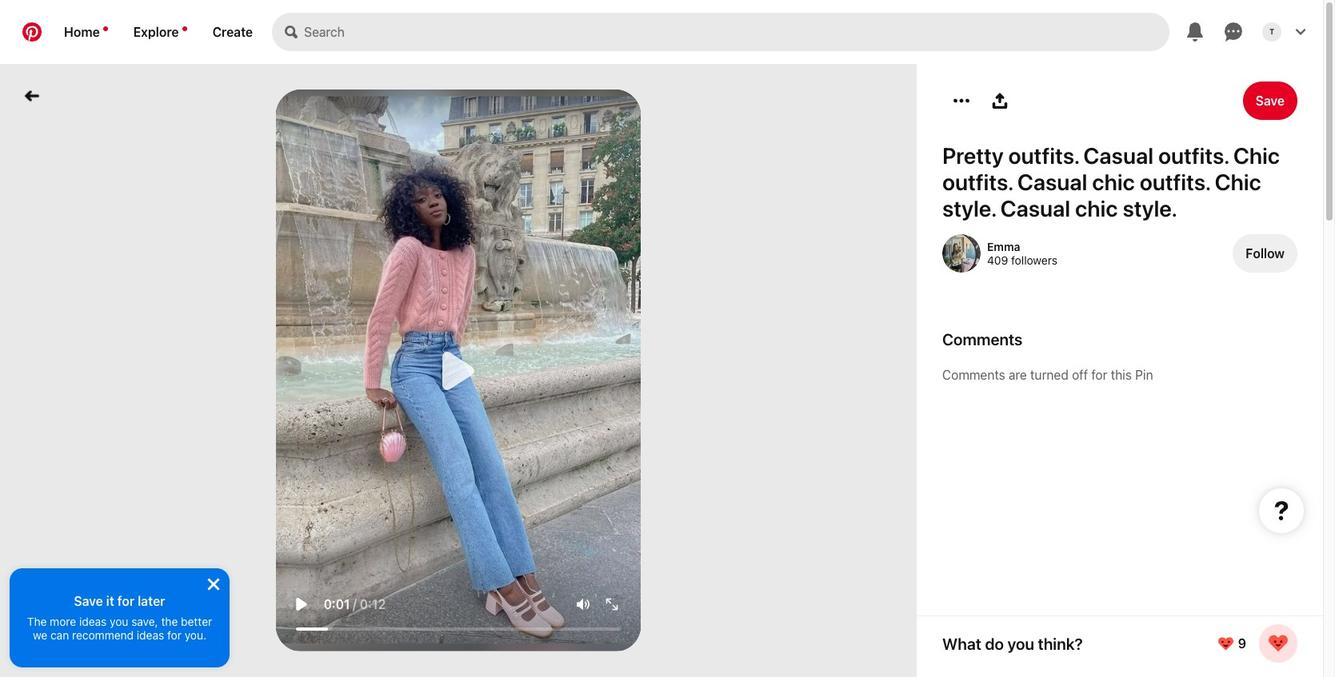 Task type: describe. For each thing, give the bounding box(es) containing it.
0 horizontal spatial for
[[117, 595, 135, 609]]

1 horizontal spatial for
[[167, 629, 182, 643]]

followers
[[1012, 254, 1058, 267]]

follow
[[1246, 247, 1286, 261]]

emma link
[[988, 240, 1021, 254]]

recommend
[[72, 629, 134, 643]]

emma avatar link image
[[943, 235, 981, 273]]

the
[[27, 616, 47, 629]]

save,
[[131, 616, 158, 629]]

comments for comments
[[943, 331, 1023, 349]]

comments button
[[943, 331, 1298, 349]]

0:12
[[360, 598, 386, 612]]

pretty outfits. casual outfits. chic outfits. casual chic outfits. chic style. casual chic style.
[[943, 142, 1281, 222]]

off
[[1073, 368, 1089, 383]]

409
[[988, 254, 1009, 267]]

save for save
[[1256, 94, 1286, 108]]

we
[[33, 629, 47, 643]]

maximize image
[[606, 598, 619, 611]]

2 style. from the left
[[1123, 195, 1178, 222]]

9
[[1239, 637, 1247, 652]]

create link
[[200, 13, 266, 51]]

explore
[[133, 25, 179, 39]]

reaction image
[[1269, 635, 1289, 654]]

save it for later the more ideas you save, the better we can recommend ideas for you.
[[27, 595, 212, 643]]

can
[[50, 629, 69, 643]]

search icon image
[[285, 26, 298, 38]]

tara schultz image
[[1263, 22, 1282, 42]]

follow button
[[1234, 235, 1298, 273]]

better
[[181, 616, 212, 629]]

you inside save it for later the more ideas you save, the better we can recommend ideas for you.
[[110, 616, 128, 629]]

pretty
[[943, 142, 1004, 169]]



Task type: vqa. For each thing, say whether or not it's contained in the screenshot.
#Bulletjournalideas LINK
no



Task type: locate. For each thing, give the bounding box(es) containing it.
1 comments from the top
[[943, 331, 1023, 349]]

you down it
[[110, 616, 128, 629]]

1 vertical spatial save
[[74, 595, 103, 609]]

0:01 / 0:12
[[324, 598, 386, 612]]

2 horizontal spatial for
[[1092, 368, 1108, 383]]

it
[[106, 595, 114, 609]]

save left it
[[74, 595, 103, 609]]

play image
[[295, 598, 308, 611]]

later
[[138, 595, 165, 609]]

create
[[213, 25, 253, 39]]

casual
[[1084, 142, 1154, 169], [1018, 169, 1088, 195], [1001, 195, 1071, 222]]

you
[[110, 616, 128, 629], [1008, 635, 1035, 654]]

save for save it for later the more ideas you save, the better we can recommend ideas for you.
[[74, 595, 103, 609]]

0 horizontal spatial ideas
[[79, 616, 107, 629]]

comments up are
[[943, 331, 1023, 349]]

this
[[1111, 368, 1133, 383]]

for
[[1092, 368, 1108, 383], [117, 595, 135, 609], [167, 629, 182, 643]]

1 vertical spatial for
[[117, 595, 135, 609]]

home
[[64, 25, 100, 39]]

you right do
[[1008, 635, 1035, 654]]

0:01
[[324, 598, 350, 612]]

notifications image
[[103, 26, 108, 31]]

more
[[50, 616, 76, 629]]

comments
[[943, 331, 1023, 349], [943, 368, 1006, 383]]

the
[[161, 616, 178, 629]]

1 horizontal spatial style.
[[1123, 195, 1178, 222]]

chic
[[1093, 169, 1136, 195], [1076, 195, 1119, 222]]

are
[[1009, 368, 1028, 383]]

explore link
[[121, 13, 200, 51]]

notifications image
[[182, 26, 187, 31]]

save down the tara schultz 'icon'
[[1256, 94, 1286, 108]]

0 horizontal spatial save
[[74, 595, 103, 609]]

for right off
[[1092, 368, 1108, 383]]

1 vertical spatial comments
[[943, 368, 1006, 383]]

ideas down it
[[79, 616, 107, 629]]

turned
[[1031, 368, 1069, 383]]

2 comments from the top
[[943, 368, 1006, 383]]

you.
[[185, 629, 207, 643]]

chic
[[1234, 142, 1281, 169], [1215, 169, 1262, 195]]

Search text field
[[304, 13, 1170, 51]]

do
[[986, 635, 1005, 654]]

2 vertical spatial for
[[167, 629, 182, 643]]

comments for comments are turned off for this pin
[[943, 368, 1006, 383]]

for right it
[[117, 595, 135, 609]]

what
[[943, 635, 982, 654]]

what do you think?
[[943, 635, 1084, 654]]

1 horizontal spatial you
[[1008, 635, 1035, 654]]

/
[[353, 598, 357, 612]]

0 vertical spatial you
[[110, 616, 128, 629]]

save
[[1256, 94, 1286, 108], [74, 595, 103, 609]]

save inside save it for later the more ideas you save, the better we can recommend ideas for you.
[[74, 595, 103, 609]]

for left the you.
[[167, 629, 182, 643]]

ideas down later
[[137, 629, 164, 643]]

outfits.
[[1009, 142, 1079, 169], [1159, 142, 1229, 169], [943, 169, 1013, 195], [1140, 169, 1211, 195]]

save button
[[1244, 82, 1298, 120], [1244, 82, 1298, 120]]

style.
[[943, 195, 996, 222], [1123, 195, 1178, 222]]

think?
[[1039, 635, 1084, 654]]

emma
[[988, 240, 1021, 254]]

0 vertical spatial save
[[1256, 94, 1286, 108]]

0 vertical spatial comments
[[943, 331, 1023, 349]]

1 horizontal spatial save
[[1256, 94, 1286, 108]]

0 horizontal spatial style.
[[943, 195, 996, 222]]

pin
[[1136, 368, 1154, 383]]

0 horizontal spatial you
[[110, 616, 128, 629]]

0 vertical spatial for
[[1092, 368, 1108, 383]]

1 horizontal spatial ideas
[[137, 629, 164, 643]]

1 style. from the left
[[943, 195, 996, 222]]

comments left are
[[943, 368, 1006, 383]]

ideas
[[79, 616, 107, 629], [137, 629, 164, 643]]

emma 409 followers
[[988, 240, 1058, 267]]

comments are turned off for this pin
[[943, 368, 1154, 383]]

home link
[[51, 13, 121, 51]]

1 vertical spatial you
[[1008, 635, 1035, 654]]

mute image
[[577, 598, 590, 611]]



